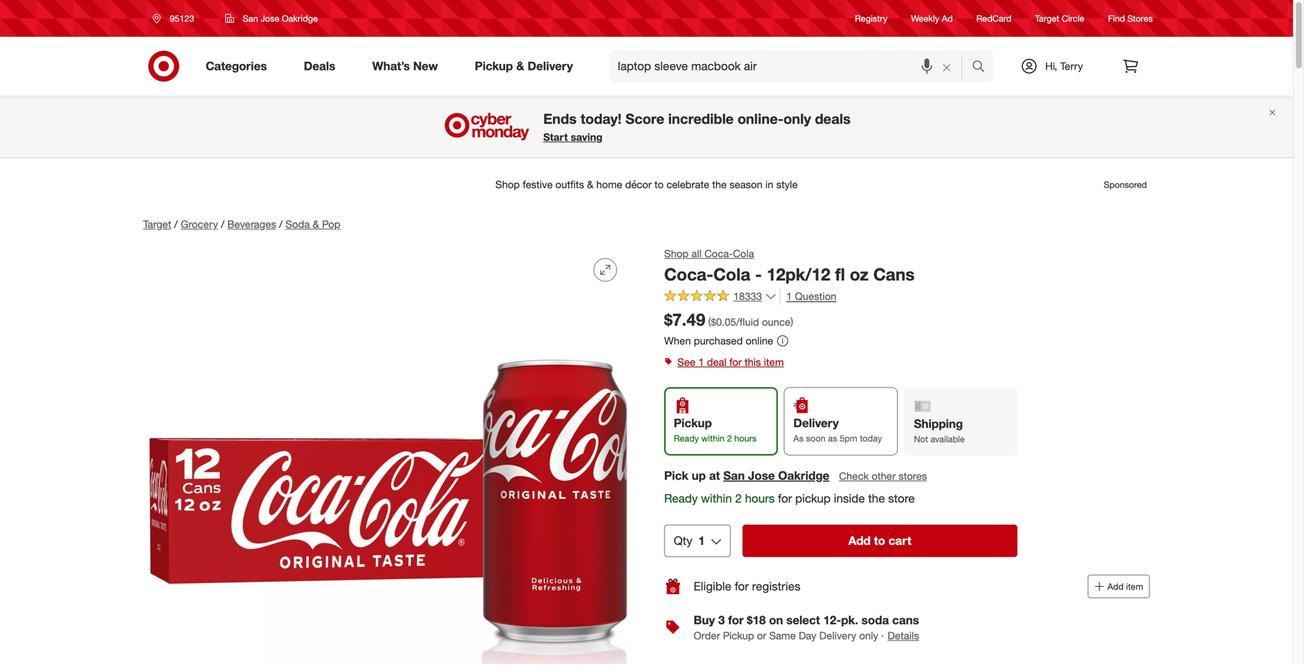 Task type: describe. For each thing, give the bounding box(es) containing it.
on
[[769, 614, 783, 628]]

fl
[[836, 264, 846, 285]]

san jose oakridge button
[[216, 5, 328, 32]]

only inside ends today! score incredible online-only deals start saving
[[784, 110, 811, 127]]

circle
[[1062, 13, 1085, 24]]

soda & pop link
[[286, 218, 341, 231]]

add item button
[[1088, 575, 1150, 599]]

18333 link
[[665, 288, 777, 306]]

ends
[[544, 110, 577, 127]]

pop
[[322, 218, 341, 231]]

pick
[[665, 469, 689, 483]]

delivery inside buy 3 for $18 on select 12-pk. soda cans order pickup or same day delivery only ∙ details
[[820, 630, 857, 643]]

add for add to cart
[[849, 534, 871, 548]]

not
[[914, 434, 929, 445]]

grocery link
[[181, 218, 218, 231]]

oakridge inside dropdown button
[[282, 13, 318, 24]]

for right eligible at the bottom right of page
[[735, 580, 749, 594]]

0 vertical spatial 1
[[787, 290, 792, 303]]

/fluid
[[737, 316, 759, 329]]

add to cart
[[849, 534, 912, 548]]

only inside buy 3 for $18 on select 12-pk. soda cans order pickup or same day delivery only ∙ details
[[860, 630, 879, 643]]

ends today! score incredible online-only deals start saving
[[544, 110, 851, 144]]

this
[[745, 356, 761, 369]]

pickup ready within 2 hours
[[674, 416, 757, 444]]

1 vertical spatial cola
[[714, 264, 751, 285]]

0 vertical spatial cola
[[733, 247, 755, 260]]

jose inside dropdown button
[[261, 13, 280, 24]]

pk.
[[842, 614, 859, 628]]

check other stores
[[839, 470, 928, 483]]

registry
[[855, 13, 888, 24]]

today
[[860, 433, 882, 444]]

advertisement region
[[131, 167, 1162, 202]]

)
[[791, 316, 794, 329]]

order
[[694, 630, 720, 643]]

deal
[[707, 356, 727, 369]]

categories
[[206, 59, 267, 73]]

san jose oakridge button
[[724, 468, 830, 485]]

0 horizontal spatial &
[[313, 218, 319, 231]]

at
[[710, 469, 720, 483]]

categories link
[[193, 50, 285, 82]]

or
[[757, 630, 767, 643]]

2 / from the left
[[221, 218, 224, 231]]

eligible for registries
[[694, 580, 801, 594]]

weekly ad
[[912, 13, 953, 24]]

for down san jose oakridge button
[[778, 492, 792, 506]]

inside
[[834, 492, 865, 506]]

hi,
[[1046, 60, 1058, 73]]

weekly ad link
[[912, 12, 953, 25]]

pickup for &
[[475, 59, 513, 73]]

$0.05
[[711, 316, 737, 329]]

target link
[[143, 218, 171, 231]]

what's new
[[372, 59, 438, 73]]

delivery inside 'link'
[[528, 59, 573, 73]]

find stores link
[[1109, 12, 1153, 25]]

qty
[[674, 534, 693, 548]]

deals link
[[291, 50, 354, 82]]

soda
[[862, 614, 889, 628]]

for inside buy 3 for $18 on select 12-pk. soda cans order pickup or same day delivery only ∙ details
[[728, 614, 744, 628]]

pick up at san jose oakridge
[[665, 469, 830, 483]]

item inside see 1 deal for this item link
[[764, 356, 784, 369]]

registry link
[[855, 12, 888, 25]]

stores
[[899, 470, 928, 483]]

redcard link
[[977, 12, 1012, 25]]

1 horizontal spatial 2
[[736, 492, 742, 506]]

delivery inside delivery as soon as 5pm today
[[794, 416, 839, 431]]

question
[[795, 290, 837, 303]]

eligible
[[694, 580, 732, 594]]

today!
[[581, 110, 622, 127]]

cans
[[893, 614, 920, 628]]

saving
[[571, 131, 603, 144]]

buy 3 for $18 on select 12-pk. soda cans link
[[694, 614, 920, 628]]

start
[[544, 131, 568, 144]]

qty 1
[[674, 534, 705, 548]]

terry
[[1061, 60, 1084, 73]]

ounce
[[762, 316, 791, 329]]

add for add item
[[1108, 582, 1124, 593]]

redcard
[[977, 13, 1012, 24]]

see
[[678, 356, 696, 369]]

3
[[719, 614, 725, 628]]

see 1 deal for this item
[[678, 356, 784, 369]]

same
[[770, 630, 796, 643]]

95123
[[170, 13, 194, 24]]

see 1 deal for this item link
[[665, 352, 1150, 373]]

1 vertical spatial within
[[701, 492, 732, 506]]

target circle
[[1036, 13, 1085, 24]]

target circle link
[[1036, 12, 1085, 25]]

1 question link
[[780, 288, 837, 305]]

pickup for ready
[[674, 416, 712, 431]]

hi, terry
[[1046, 60, 1084, 73]]

1 vertical spatial oakridge
[[779, 469, 830, 483]]

cans
[[874, 264, 915, 285]]

12-
[[824, 614, 842, 628]]

details
[[888, 630, 920, 643]]

deals
[[304, 59, 336, 73]]

pickup & delivery
[[475, 59, 573, 73]]

1 for qty 1
[[699, 534, 705, 548]]

hours inside pickup ready within 2 hours
[[735, 433, 757, 444]]

& inside 'link'
[[517, 59, 525, 73]]

1 vertical spatial hours
[[745, 492, 775, 506]]

available
[[931, 434, 965, 445]]

stores
[[1128, 13, 1153, 24]]

online
[[746, 335, 774, 347]]

find
[[1109, 13, 1126, 24]]



Task type: vqa. For each thing, say whether or not it's contained in the screenshot.
"perfect"
no



Task type: locate. For each thing, give the bounding box(es) containing it.
0 vertical spatial jose
[[261, 13, 280, 24]]

pickup down 3
[[723, 630, 755, 643]]

-
[[755, 264, 762, 285]]

cola
[[733, 247, 755, 260], [714, 264, 751, 285]]

ad
[[942, 13, 953, 24]]

2 horizontal spatial pickup
[[723, 630, 755, 643]]

1 vertical spatial delivery
[[794, 416, 839, 431]]

cola up 18333
[[733, 247, 755, 260]]

ready
[[674, 433, 699, 444], [665, 492, 698, 506]]

1 right qty
[[699, 534, 705, 548]]

within down the at
[[701, 492, 732, 506]]

jose
[[261, 13, 280, 24], [748, 469, 775, 483]]

target left circle
[[1036, 13, 1060, 24]]

pickup up up
[[674, 416, 712, 431]]

incredible
[[669, 110, 734, 127]]

buy 3 for $18 on select 12-pk. soda cans order pickup or same day delivery only ∙ details
[[694, 614, 920, 643]]

within inside pickup ready within 2 hours
[[702, 433, 725, 444]]

cart
[[889, 534, 912, 548]]

oakridge up pickup
[[779, 469, 830, 483]]

beverages
[[227, 218, 276, 231]]

1 vertical spatial ready
[[665, 492, 698, 506]]

1 horizontal spatial oakridge
[[779, 469, 830, 483]]

0 horizontal spatial san
[[243, 13, 258, 24]]

0 vertical spatial delivery
[[528, 59, 573, 73]]

for left this
[[730, 356, 742, 369]]

pickup & delivery link
[[463, 50, 592, 82]]

for right 3
[[728, 614, 744, 628]]

1 vertical spatial coca-
[[665, 264, 714, 285]]

pickup inside pickup ready within 2 hours
[[674, 416, 712, 431]]

add to cart button
[[743, 525, 1018, 558]]

1 for see 1 deal for this item
[[699, 356, 704, 369]]

delivery down 12-
[[820, 630, 857, 643]]

add inside button
[[849, 534, 871, 548]]

2 horizontal spatial /
[[279, 218, 283, 231]]

coca- down all
[[665, 264, 714, 285]]

item inside add item button
[[1127, 582, 1144, 593]]

0 vertical spatial san
[[243, 13, 258, 24]]

1 vertical spatial 2
[[736, 492, 742, 506]]

pickup up 'cyber monday target deals' image
[[475, 59, 513, 73]]

2
[[727, 433, 732, 444], [736, 492, 742, 506]]

0 vertical spatial hours
[[735, 433, 757, 444]]

new
[[413, 59, 438, 73]]

0 horizontal spatial item
[[764, 356, 784, 369]]

0 vertical spatial ready
[[674, 433, 699, 444]]

2 down the pick up at san jose oakridge
[[736, 492, 742, 506]]

soda
[[286, 218, 310, 231]]

0 horizontal spatial add
[[849, 534, 871, 548]]

1 vertical spatial target
[[143, 218, 171, 231]]

other
[[872, 470, 896, 483]]

0 horizontal spatial jose
[[261, 13, 280, 24]]

san right the at
[[724, 469, 745, 483]]

search button
[[966, 50, 1001, 85]]

1 horizontal spatial /
[[221, 218, 224, 231]]

the
[[869, 492, 885, 506]]

search
[[966, 60, 1001, 75]]

coca-cola - 12pk/12 fl oz cans, 1 of 16 image
[[143, 247, 629, 665]]

jose up ready within 2 hours for pickup inside the store
[[748, 469, 775, 483]]

coca- right all
[[705, 247, 733, 260]]

0 horizontal spatial only
[[784, 110, 811, 127]]

oakridge up the deals
[[282, 13, 318, 24]]

0 vertical spatial coca-
[[705, 247, 733, 260]]

store
[[889, 492, 915, 506]]

ready within 2 hours for pickup inside the store
[[665, 492, 915, 506]]

1 vertical spatial item
[[1127, 582, 1144, 593]]

san inside dropdown button
[[243, 13, 258, 24]]

cola up 18333 link
[[714, 264, 751, 285]]

check
[[839, 470, 869, 483]]

details button
[[887, 628, 920, 644]]

1 question
[[787, 290, 837, 303]]

delivery up soon
[[794, 416, 839, 431]]

&
[[517, 59, 525, 73], [313, 218, 319, 231]]

2 vertical spatial 1
[[699, 534, 705, 548]]

1 horizontal spatial jose
[[748, 469, 775, 483]]

0 vertical spatial item
[[764, 356, 784, 369]]

1 horizontal spatial add
[[1108, 582, 1124, 593]]

/ left soda
[[279, 218, 283, 231]]

2 inside pickup ready within 2 hours
[[727, 433, 732, 444]]

shipping not available
[[914, 417, 965, 445]]

only left deals
[[784, 110, 811, 127]]

buy
[[694, 614, 715, 628]]

1 horizontal spatial &
[[517, 59, 525, 73]]

deals
[[815, 110, 851, 127]]

0 vertical spatial 2
[[727, 433, 732, 444]]

1 vertical spatial &
[[313, 218, 319, 231]]

within up the at
[[702, 433, 725, 444]]

/
[[174, 218, 178, 231], [221, 218, 224, 231], [279, 218, 283, 231]]

shipping
[[914, 417, 964, 431]]

only left ∙ on the bottom right of the page
[[860, 630, 879, 643]]

item
[[764, 356, 784, 369], [1127, 582, 1144, 593]]

$7.49 ( $0.05 /fluid ounce )
[[665, 310, 794, 330]]

when purchased online
[[665, 335, 774, 347]]

2 vertical spatial pickup
[[723, 630, 755, 643]]

3 / from the left
[[279, 218, 283, 231]]

0 horizontal spatial /
[[174, 218, 178, 231]]

weekly
[[912, 13, 940, 24]]

soon
[[806, 433, 826, 444]]

1 right see
[[699, 356, 704, 369]]

delivery
[[528, 59, 573, 73], [794, 416, 839, 431], [820, 630, 857, 643]]

delivery up ends
[[528, 59, 573, 73]]

grocery
[[181, 218, 218, 231]]

add inside button
[[1108, 582, 1124, 593]]

pickup inside 'link'
[[475, 59, 513, 73]]

18333
[[734, 290, 762, 303]]

1 horizontal spatial only
[[860, 630, 879, 643]]

target for target / grocery / beverages / soda & pop
[[143, 218, 171, 231]]

san up categories link
[[243, 13, 258, 24]]

cyber monday target deals image
[[443, 109, 532, 144]]

select
[[787, 614, 820, 628]]

1 vertical spatial 1
[[699, 356, 704, 369]]

1 horizontal spatial target
[[1036, 13, 1060, 24]]

0 horizontal spatial pickup
[[475, 59, 513, 73]]

5pm
[[840, 433, 858, 444]]

1 vertical spatial san
[[724, 469, 745, 483]]

when
[[665, 335, 691, 347]]

0 vertical spatial only
[[784, 110, 811, 127]]

12pk/12
[[767, 264, 831, 285]]

0 horizontal spatial oakridge
[[282, 13, 318, 24]]

within
[[702, 433, 725, 444], [701, 492, 732, 506]]

jose up categories link
[[261, 13, 280, 24]]

pickup
[[475, 59, 513, 73], [674, 416, 712, 431], [723, 630, 755, 643]]

shop
[[665, 247, 689, 260]]

1 horizontal spatial item
[[1127, 582, 1144, 593]]

ready inside pickup ready within 2 hours
[[674, 433, 699, 444]]

0 vertical spatial &
[[517, 59, 525, 73]]

0 horizontal spatial target
[[143, 218, 171, 231]]

0 horizontal spatial 2
[[727, 433, 732, 444]]

0 vertical spatial pickup
[[475, 59, 513, 73]]

to
[[874, 534, 886, 548]]

day
[[799, 630, 817, 643]]

purchased
[[694, 335, 743, 347]]

1 vertical spatial pickup
[[674, 416, 712, 431]]

as
[[794, 433, 804, 444]]

ready up pick in the right bottom of the page
[[674, 433, 699, 444]]

hours up the pick up at san jose oakridge
[[735, 433, 757, 444]]

1 vertical spatial only
[[860, 630, 879, 643]]

1 vertical spatial add
[[1108, 582, 1124, 593]]

1 down 12pk/12
[[787, 290, 792, 303]]

(
[[709, 316, 711, 329]]

beverages link
[[227, 218, 276, 231]]

score
[[626, 110, 665, 127]]

pickup
[[796, 492, 831, 506]]

san jose oakridge
[[243, 13, 318, 24]]

1 vertical spatial jose
[[748, 469, 775, 483]]

target for target circle
[[1036, 13, 1060, 24]]

2 up the pick up at san jose oakridge
[[727, 433, 732, 444]]

2 vertical spatial delivery
[[820, 630, 857, 643]]

online-
[[738, 110, 784, 127]]

/ right 'target' link on the top left of the page
[[174, 218, 178, 231]]

target left grocery link
[[143, 218, 171, 231]]

& up 'cyber monday target deals' image
[[517, 59, 525, 73]]

all
[[692, 247, 702, 260]]

1 / from the left
[[174, 218, 178, 231]]

ready down pick in the right bottom of the page
[[665, 492, 698, 506]]

pickup inside buy 3 for $18 on select 12-pk. soda cans order pickup or same day delivery only ∙ details
[[723, 630, 755, 643]]

find stores
[[1109, 13, 1153, 24]]

1 horizontal spatial san
[[724, 469, 745, 483]]

What can we help you find? suggestions appear below search field
[[609, 50, 976, 82]]

hours down the pick up at san jose oakridge
[[745, 492, 775, 506]]

up
[[692, 469, 706, 483]]

delivery as soon as 5pm today
[[794, 416, 882, 444]]

add item
[[1108, 582, 1144, 593]]

what's new link
[[360, 50, 457, 82]]

1 horizontal spatial pickup
[[674, 416, 712, 431]]

0 vertical spatial within
[[702, 433, 725, 444]]

0 vertical spatial oakridge
[[282, 13, 318, 24]]

& left pop
[[313, 218, 319, 231]]

0 vertical spatial add
[[849, 534, 871, 548]]

as
[[828, 433, 838, 444]]

0 vertical spatial target
[[1036, 13, 1060, 24]]

/ right grocery
[[221, 218, 224, 231]]



